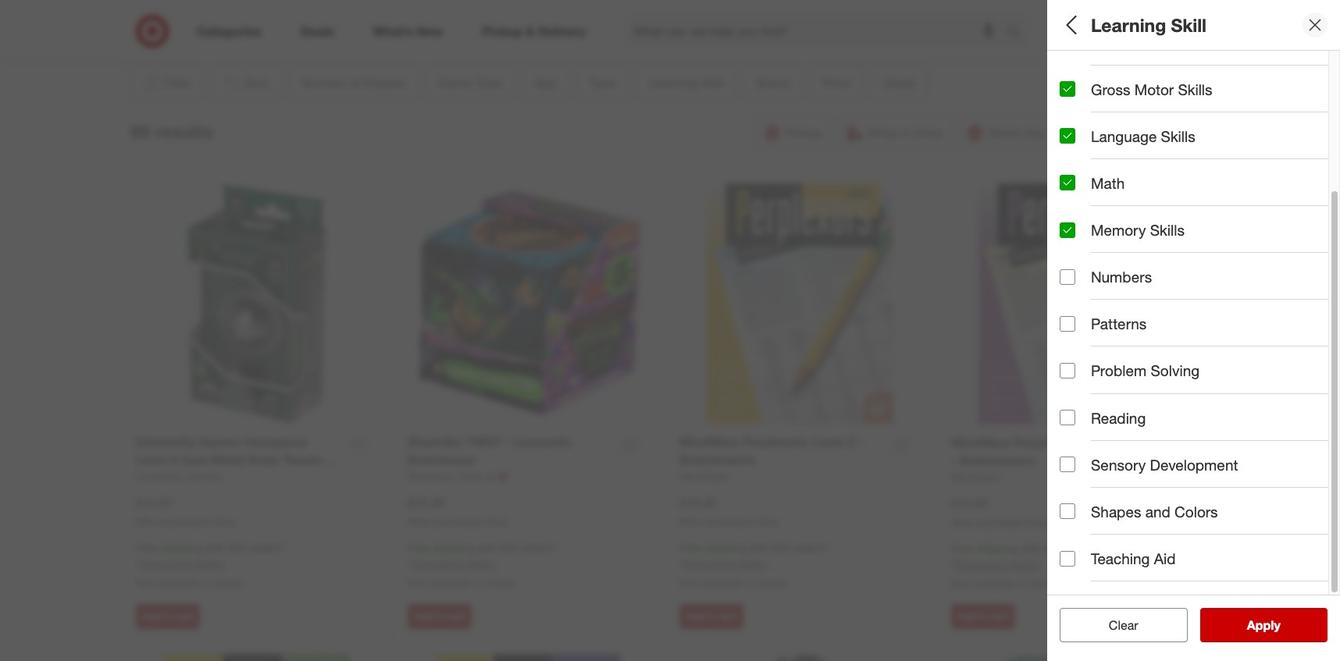 Task type: vqa. For each thing, say whether or not it's contained in the screenshot.
the leftmost the results
yes



Task type: locate. For each thing, give the bounding box(es) containing it.
2 inside "link"
[[1185, 16, 1189, 26]]

motor down 'players'
[[1135, 80, 1174, 98]]

skills
[[1167, 33, 1201, 51], [1178, 80, 1213, 98], [1161, 127, 1196, 145], [1151, 221, 1185, 239]]

0 vertical spatial fine
[[1091, 33, 1119, 51]]

0 horizontal spatial skill
[[1126, 280, 1156, 298]]

1 horizontal spatial $16.95
[[952, 496, 989, 511]]

0 vertical spatial skill
[[1172, 14, 1207, 36]]

0 horizontal spatial 2
[[1072, 82, 1078, 95]]

1 vertical spatial learning
[[1060, 280, 1122, 298]]

learning up coding;
[[1060, 280, 1122, 298]]

skill for learning skill
[[1172, 14, 1207, 36]]

1 vertical spatial fine
[[1245, 300, 1265, 314]]

apply.
[[195, 558, 224, 571], [467, 558, 496, 571], [739, 558, 768, 571], [1011, 559, 1040, 572]]

creative left games
[[1140, 136, 1180, 150]]

1 vertical spatial results
[[1257, 618, 1297, 634]]

when
[[136, 516, 160, 528], [408, 516, 432, 528], [680, 516, 704, 528], [952, 517, 976, 529]]

creative
[[1140, 136, 1180, 150], [1102, 300, 1142, 314]]

colors
[[1175, 503, 1218, 521]]

and
[[1146, 503, 1171, 521]]

learning up sponsored
[[1091, 14, 1167, 36]]

0 vertical spatial type
[[1106, 116, 1139, 134]]

skill up thinking;
[[1126, 280, 1156, 298]]

games; down memory at the top right
[[1093, 246, 1131, 259]]

2 vertical spatial motor
[[1268, 300, 1297, 314]]

clear for clear all
[[1101, 618, 1131, 634]]

stores
[[214, 577, 244, 590], [485, 577, 516, 590], [757, 577, 787, 590], [1029, 577, 1059, 591]]

learning inside dialog
[[1091, 14, 1167, 36]]

1 horizontal spatial type
[[1106, 116, 1139, 134]]

learning
[[1091, 14, 1167, 36], [1060, 280, 1122, 298]]

2 right 1;
[[1072, 82, 1078, 95]]

1 vertical spatial motor
[[1135, 80, 1174, 98]]

results for see results
[[1257, 618, 1297, 634]]

1 clear from the left
[[1101, 618, 1131, 634]]

learning for learning skill coding; creative thinking; creativity; fine motor skills; gr
[[1060, 280, 1122, 298]]

$35
[[229, 542, 246, 555], [501, 542, 518, 555], [772, 542, 790, 555], [1044, 542, 1062, 556]]

free shipping with $35 orders* * exclusions apply. not available in stores
[[136, 542, 285, 590], [408, 542, 557, 590], [680, 542, 828, 590], [952, 542, 1100, 591]]

aid
[[1155, 550, 1176, 568]]

motor up 'of'
[[1123, 33, 1163, 51]]

development
[[1150, 456, 1239, 474]]

clear
[[1101, 618, 1131, 634], [1109, 618, 1139, 634]]

*
[[136, 558, 140, 571], [408, 558, 412, 571], [680, 558, 684, 571], [952, 559, 955, 572]]

with
[[205, 542, 226, 555], [477, 542, 498, 555], [749, 542, 769, 555], [1021, 542, 1041, 556]]

math
[[1091, 174, 1125, 192]]

1 vertical spatial 2
[[1072, 82, 1078, 95]]

0 horizontal spatial type
[[1060, 225, 1093, 243]]

exclusions apply. button
[[140, 557, 224, 573], [412, 557, 496, 573], [684, 557, 768, 573], [955, 558, 1040, 574]]

fine motor skills
[[1091, 33, 1201, 51]]

type
[[1106, 116, 1139, 134], [1060, 225, 1093, 243]]

clear inside button
[[1101, 618, 1131, 634]]

0 vertical spatial 2
[[1185, 16, 1189, 26]]

Math checkbox
[[1060, 175, 1076, 191]]

skill inside dialog
[[1172, 14, 1207, 36]]

by
[[1096, 559, 1112, 577]]

exclusions
[[140, 558, 192, 571], [412, 558, 464, 571], [684, 558, 736, 571], [955, 559, 1008, 572]]

skills up brainteasers
[[1151, 221, 1185, 239]]

1 vertical spatial skill
[[1126, 280, 1156, 298]]

1 vertical spatial games;
[[1093, 246, 1131, 259]]

skills down gross motor skills
[[1161, 127, 1196, 145]]

Gross Motor Skills checkbox
[[1060, 81, 1076, 97]]

purchased
[[163, 516, 207, 528], [435, 516, 479, 528], [707, 516, 751, 528], [978, 517, 1023, 529]]

players
[[1139, 61, 1191, 79]]

fine inside learning skill coding; creative thinking; creativity; fine motor skills; gr
[[1245, 300, 1265, 314]]

0 horizontal spatial fine
[[1091, 33, 1119, 51]]

1 horizontal spatial fine
[[1245, 300, 1265, 314]]

apply button
[[1200, 609, 1328, 643]]

shapes and colors
[[1091, 503, 1218, 521]]

number of players 1; 2
[[1060, 61, 1191, 95]]

all filters
[[1060, 14, 1135, 36]]

sold
[[1060, 559, 1092, 577]]

skills down 'players'
[[1178, 80, 1213, 98]]

clear left all
[[1101, 618, 1131, 634]]

orders*
[[249, 542, 285, 555], [521, 542, 557, 555], [793, 542, 828, 555], [1065, 542, 1100, 556]]

not
[[136, 577, 154, 590], [408, 577, 425, 590], [680, 577, 697, 590], [952, 577, 969, 591]]

Memory Skills checkbox
[[1060, 222, 1076, 238]]

free
[[136, 542, 158, 555], [408, 542, 429, 555], [680, 542, 701, 555], [952, 542, 973, 556]]

clear inside "button"
[[1109, 618, 1139, 634]]

0 vertical spatial motor
[[1123, 33, 1163, 51]]

2 inside number of players 1; 2
[[1072, 82, 1078, 95]]

$16.95
[[680, 495, 717, 511], [952, 496, 989, 511]]

results inside button
[[1257, 618, 1297, 634]]

guest rating
[[1060, 504, 1152, 522]]

classic
[[1060, 136, 1096, 150]]

games; right classic at top right
[[1099, 136, 1137, 150]]

skill up 'players'
[[1172, 14, 1207, 36]]

results right '99' at the left top of the page
[[155, 120, 213, 142]]

fine up number
[[1091, 33, 1119, 51]]

99 results
[[130, 120, 213, 142]]

motor inside learning skill coding; creative thinking; creativity; fine motor skills; gr
[[1268, 300, 1297, 314]]

creative up patterns
[[1102, 300, 1142, 314]]

adult
[[1088, 191, 1113, 204]]

1 horizontal spatial 2
[[1185, 16, 1189, 26]]

motor
[[1123, 33, 1163, 51], [1135, 80, 1174, 98], [1268, 300, 1297, 314]]

0 vertical spatial learning
[[1091, 14, 1167, 36]]

problem solving
[[1091, 362, 1200, 380]]

language skills
[[1091, 127, 1196, 145]]

fine right creativity;
[[1245, 300, 1265, 314]]

2 up fine motor skills
[[1185, 16, 1189, 26]]

sensory development
[[1091, 456, 1239, 474]]

What can we help you find? suggestions appear below search field
[[625, 14, 1011, 48]]

skill for learning skill coding; creative thinking; creativity; fine motor skills; gr
[[1126, 280, 1156, 298]]

games;
[[1099, 136, 1137, 150], [1093, 246, 1131, 259]]

0 vertical spatial games;
[[1099, 136, 1137, 150]]

0 horizontal spatial results
[[155, 120, 213, 142]]

$16.95 when purchased online
[[680, 495, 779, 528], [952, 496, 1051, 529]]

1 horizontal spatial results
[[1257, 618, 1297, 634]]

2 clear from the left
[[1109, 618, 1139, 634]]

results right see
[[1257, 618, 1297, 634]]

search
[[1000, 25, 1038, 40]]

Language Skills checkbox
[[1060, 128, 1076, 144]]

sponsored
[[1087, 37, 1133, 49]]

clear button
[[1060, 609, 1188, 643]]

skills up 'players'
[[1167, 33, 1201, 51]]

type inside game type classic games; creative games
[[1106, 116, 1139, 134]]

language
[[1091, 127, 1157, 145]]

all
[[1060, 14, 1082, 36]]

numbers
[[1091, 268, 1152, 286]]

fine
[[1091, 33, 1119, 51], [1245, 300, 1265, 314]]

sensory
[[1091, 456, 1146, 474]]

Shapes and Colors checkbox
[[1060, 504, 1076, 520]]

games; inside game type classic games; creative games
[[1099, 136, 1137, 150]]

results for 99 results
[[155, 120, 213, 142]]

$14.87
[[136, 495, 173, 511]]

0 vertical spatial creative
[[1140, 136, 1180, 150]]

motor for fine
[[1123, 33, 1163, 51]]

type inside "type board games; brainteasers"
[[1060, 225, 1093, 243]]

learning inside learning skill coding; creative thinking; creativity; fine motor skills; gr
[[1060, 280, 1122, 298]]

1 horizontal spatial skill
[[1172, 14, 1207, 36]]

motor left skills;
[[1268, 300, 1297, 314]]

deals
[[1060, 450, 1100, 468]]

game type classic games; creative games
[[1060, 116, 1218, 150]]

0 horizontal spatial $16.95 when purchased online
[[680, 495, 779, 528]]

type down gross
[[1106, 116, 1139, 134]]

online
[[210, 516, 235, 528], [482, 516, 507, 528], [754, 516, 779, 528], [1026, 517, 1051, 529]]

skill
[[1172, 14, 1207, 36], [1126, 280, 1156, 298]]

skill inside learning skill coding; creative thinking; creativity; fine motor skills; gr
[[1126, 280, 1156, 298]]

1 vertical spatial type
[[1060, 225, 1093, 243]]

2
[[1185, 16, 1189, 26], [1072, 82, 1078, 95]]

sold by button
[[1060, 543, 1329, 598]]

1 vertical spatial creative
[[1102, 300, 1142, 314]]

0 vertical spatial results
[[155, 120, 213, 142]]

results
[[155, 120, 213, 142], [1257, 618, 1297, 634]]

clear down the by
[[1109, 618, 1139, 634]]

type up board
[[1060, 225, 1093, 243]]



Task type: describe. For each thing, give the bounding box(es) containing it.
game
[[1060, 116, 1102, 134]]

kids;
[[1060, 191, 1085, 204]]

Numbers checkbox
[[1060, 269, 1076, 285]]

rating
[[1106, 504, 1152, 522]]

when inside $25.99 when purchased online
[[408, 516, 432, 528]]

online inside $25.99 when purchased online
[[482, 516, 507, 528]]

solving
[[1151, 362, 1200, 380]]

creative inside game type classic games; creative games
[[1140, 136, 1180, 150]]

teaching aid
[[1091, 550, 1176, 568]]

0 horizontal spatial $16.95
[[680, 495, 717, 511]]

fine inside 'learning skill' dialog
[[1091, 33, 1119, 51]]

all filters dialog
[[1048, 0, 1341, 662]]

apply
[[1247, 618, 1281, 634]]

guest rating button
[[1060, 488, 1329, 543]]

filters
[[1087, 14, 1135, 36]]

problem
[[1091, 362, 1147, 380]]

2 link
[[1161, 14, 1196, 48]]

coding;
[[1060, 300, 1099, 314]]

memory
[[1091, 221, 1146, 239]]

purchased inside $25.99 when purchased online
[[435, 516, 479, 528]]

brand button
[[1060, 324, 1329, 379]]

motor for gross
[[1135, 80, 1174, 98]]

$25.99 when purchased online
[[408, 495, 507, 528]]

teaching
[[1091, 550, 1150, 568]]

Sensory Development checkbox
[[1060, 457, 1076, 473]]

board
[[1060, 246, 1090, 259]]

gr
[[1332, 300, 1341, 314]]

deals button
[[1060, 434, 1329, 488]]

purchased inside $14.87 when purchased online
[[163, 516, 207, 528]]

number
[[1060, 61, 1117, 79]]

gross
[[1091, 80, 1131, 98]]

learning skill coding; creative thinking; creativity; fine motor skills; gr
[[1060, 280, 1341, 314]]

memory skills
[[1091, 221, 1185, 239]]

creative inside learning skill coding; creative thinking; creativity; fine motor skills; gr
[[1102, 300, 1142, 314]]

all
[[1134, 618, 1147, 634]]

skills;
[[1300, 300, 1329, 314]]

clear all
[[1101, 618, 1147, 634]]

online inside $14.87 when purchased online
[[210, 516, 235, 528]]

guest
[[1060, 504, 1102, 522]]

$25.99
[[408, 495, 445, 511]]

patterns
[[1091, 315, 1147, 333]]

learning for learning skill
[[1091, 14, 1167, 36]]

Problem Solving checkbox
[[1060, 363, 1076, 379]]

brainteasers
[[1134, 246, 1195, 259]]

see
[[1231, 618, 1254, 634]]

clear for clear
[[1109, 618, 1139, 634]]

learning skill dialog
[[1048, 0, 1341, 662]]

price button
[[1060, 379, 1329, 434]]

1 horizontal spatial $16.95 when purchased online
[[952, 496, 1051, 529]]

age
[[1060, 171, 1088, 189]]

clear all button
[[1060, 609, 1188, 643]]

age kids; adult
[[1060, 171, 1113, 204]]

when inside $14.87 when purchased online
[[136, 516, 160, 528]]

Patterns checkbox
[[1060, 316, 1076, 332]]

type board games; brainteasers
[[1060, 225, 1195, 259]]

see results
[[1231, 618, 1297, 634]]

creativity;
[[1193, 300, 1242, 314]]

sold by
[[1060, 559, 1112, 577]]

advertisement region
[[196, 0, 1133, 37]]

thinking;
[[1145, 300, 1190, 314]]

brand
[[1060, 340, 1103, 358]]

Reading checkbox
[[1060, 410, 1076, 426]]

search button
[[1000, 14, 1038, 52]]

$14.87 when purchased online
[[136, 495, 235, 528]]

reading
[[1091, 409, 1146, 427]]

99
[[130, 120, 150, 142]]

see results button
[[1200, 609, 1328, 643]]

of
[[1121, 61, 1135, 79]]

price
[[1060, 395, 1097, 413]]

games
[[1183, 136, 1218, 150]]

games; inside "type board games; brainteasers"
[[1093, 246, 1131, 259]]

learning skill
[[1091, 14, 1207, 36]]

1;
[[1060, 82, 1069, 95]]

Teaching Aid checkbox
[[1060, 551, 1076, 567]]

gross motor skills
[[1091, 80, 1213, 98]]

shapes
[[1091, 503, 1142, 521]]



